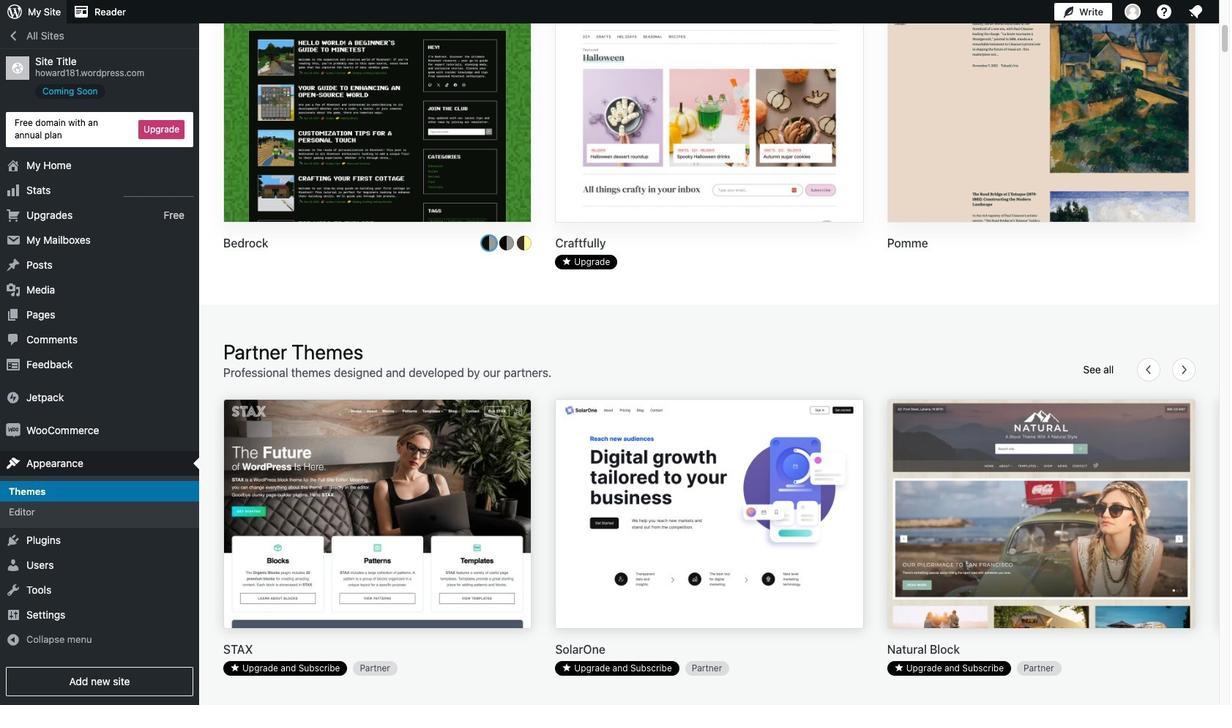 Task type: describe. For each thing, give the bounding box(es) containing it.
highest hourly views 0 image
[[124, 187, 193, 197]]

help image
[[1155, 3, 1173, 21]]

2 img image from the top
[[6, 423, 21, 438]]

my profile image
[[1125, 4, 1141, 20]]



Task type: vqa. For each thing, say whether or not it's contained in the screenshot.
Whether you're providing fishing charters or surf adventures, promoting local farmers markets or saving the whales, offering vegan cooking tips or selling organic lip balm — the Natural theme is a natural choice for your WordPress website. IMAGE
yes



Task type: locate. For each thing, give the bounding box(es) containing it.
1 img image from the top
[[6, 390, 21, 405]]

whether you're providing fishing charters or surf adventures, promoting local farmers markets or saving the whales, offering vegan cooking tips or selling organic lip balm — the natural theme is a natural choice for your wordpress website. image
[[888, 400, 1195, 630]]

0 vertical spatial img image
[[6, 390, 21, 405]]

1 vertical spatial img image
[[6, 423, 21, 438]]

stax is a premium block theme for the wordpress full-site editor. the design is clean, versatile, and totally customizable. additionally, the setup wizard provides a super simple installation process — so your site will appear exactly as the demo within moments of activation. image
[[224, 400, 531, 630]]

manage your notifications image
[[1187, 3, 1204, 21]]

inspired by the iconic worlds of minecraft and minetest, bedrock is a blog theme that reminds the immersive experience of these games. image
[[224, 0, 531, 223]]

img image
[[6, 390, 21, 405], [6, 423, 21, 438]]

solarone is a fresh, minimal, and professional wordpress block theme. this theme is suitable for corporate business websites or agencies, freelancers and small startups. image
[[556, 400, 863, 630]]

a cheerful wordpress blogging theme dedicated to all things homemade and delightful. image
[[556, 0, 863, 223]]

pomme is a simple portfolio theme for painters. image
[[888, 0, 1195, 223]]



